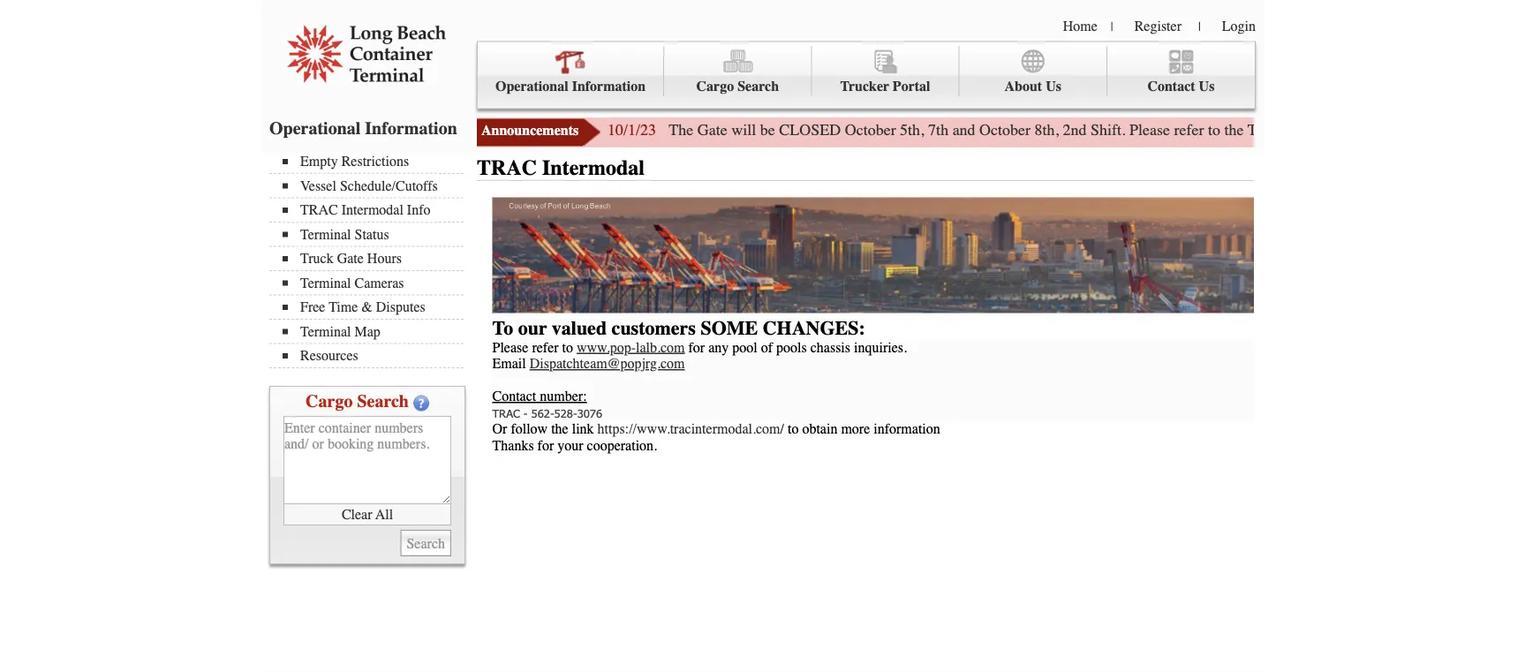 Task type: vqa. For each thing, say whether or not it's contained in the screenshot.
the rightmost october
yes



Task type: locate. For each thing, give the bounding box(es) containing it.
refer right email
[[532, 339, 559, 356]]

1 vertical spatial contact
[[493, 388, 537, 405]]

0 horizontal spatial october
[[845, 121, 896, 139]]

your
[[558, 437, 584, 454]]

for right the page
[[1431, 121, 1449, 139]]

search
[[738, 78, 779, 95], [357, 391, 409, 412]]

0 horizontal spatial refer
[[532, 339, 559, 356]]

&
[[362, 299, 373, 315]]

0 horizontal spatial cargo
[[306, 391, 353, 412]]

1 horizontal spatial october
[[980, 121, 1031, 139]]

menu bar
[[477, 41, 1256, 109], [269, 152, 473, 368]]

email
[[493, 356, 526, 372]]

cargo search up will
[[697, 78, 779, 95]]

trac inside the empty restrictions vessel schedule/cutoffs trac intermodal info terminal status truck gate hours terminal cameras free time & disputes terminal map resources
[[300, 202, 338, 218]]

page
[[1397, 121, 1427, 139]]

more
[[841, 421, 870, 437]]

0 vertical spatial contact
[[1148, 78, 1196, 95]]

operational information up announcements
[[496, 78, 646, 95]]

| right the home "link" on the right of page
[[1111, 19, 1114, 34]]

2 vertical spatial terminal
[[300, 323, 351, 340]]

hours left web
[[1324, 121, 1362, 139]]

0 vertical spatial cargo search
[[697, 78, 779, 95]]

www.pop-lalb.com link
[[577, 339, 685, 356]]

0 horizontal spatial gate
[[337, 250, 364, 267]]

free time & disputes link
[[283, 299, 464, 315]]

gate
[[698, 121, 728, 139], [1290, 121, 1320, 139], [337, 250, 364, 267]]

clear all
[[342, 506, 393, 523]]

1 horizontal spatial menu bar
[[477, 41, 1256, 109]]

for left any
[[689, 339, 705, 356]]

https://www.tracintermodal.com​ link
[[598, 421, 781, 437]]

3 terminal from the top
[[300, 323, 351, 340]]

the down contact us link
[[1225, 121, 1244, 139]]

1 vertical spatial please
[[493, 339, 529, 356]]

cargo search link
[[665, 46, 812, 96]]

1 terminal from the top
[[300, 226, 351, 243]]

terminal up resources
[[300, 323, 351, 340]]

1 vertical spatial terminal
[[300, 275, 351, 291]]

cargo search
[[697, 78, 779, 95], [306, 391, 409, 412]]

contact up the -
[[493, 388, 537, 405]]

search inside cargo search link
[[738, 78, 779, 95]]

obtain
[[803, 421, 838, 437]]

1 horizontal spatial contact
[[1148, 78, 1196, 95]]

please right 'shift.'
[[1130, 121, 1171, 139]]

0 vertical spatial for
[[1431, 121, 1449, 139]]

0 horizontal spatial the
[[551, 421, 569, 437]]

1 horizontal spatial please
[[1130, 121, 1171, 139]]

0 horizontal spatial cargo search
[[306, 391, 409, 412]]

please
[[1130, 121, 1171, 139], [493, 339, 529, 356]]

inquiries.
[[854, 339, 907, 356]]

1 vertical spatial for
[[689, 339, 705, 356]]

cameras
[[355, 275, 404, 291]]

1 vertical spatial trac
[[300, 202, 338, 218]]

about us
[[1005, 78, 1062, 95]]

gate right the on the top left of page
[[698, 121, 728, 139]]

0 vertical spatial search
[[738, 78, 779, 95]]

1 vertical spatial intermodal
[[342, 202, 404, 218]]

intermodal up status
[[342, 202, 404, 218]]

menu bar containing operational information
[[477, 41, 1256, 109]]

0 horizontal spatial operational
[[269, 118, 361, 138]]

2 vertical spatial to
[[788, 421, 799, 437]]

0 vertical spatial truck
[[1248, 121, 1286, 139]]

0 vertical spatial please
[[1130, 121, 1171, 139]]

cargo up will
[[697, 78, 734, 95]]

hours up cameras
[[367, 250, 402, 267]]

2 vertical spatial for
[[538, 437, 554, 454]]

0 horizontal spatial us
[[1046, 78, 1062, 95]]

1 horizontal spatial search
[[738, 78, 779, 95]]

link
[[572, 421, 594, 437]]

1 horizontal spatial us
[[1199, 78, 1215, 95]]

trac intermodal info link
[[283, 202, 464, 218]]

information up restrictions at the top
[[365, 118, 457, 138]]

0 horizontal spatial search
[[357, 391, 409, 412]]

1 horizontal spatial intermodal
[[542, 156, 645, 180]]

to
[[1209, 121, 1221, 139], [562, 339, 573, 356], [788, 421, 799, 437]]

truck
[[1248, 121, 1286, 139], [300, 250, 334, 267]]

0 vertical spatial trac
[[477, 156, 537, 180]]

1 horizontal spatial |
[[1199, 19, 1201, 34]]

0 horizontal spatial contact
[[493, 388, 537, 405]]

restrictions
[[342, 153, 409, 170]]

truck inside the empty restrictions vessel schedule/cutoffs trac intermodal info terminal status truck gate hours terminal cameras free time & disputes terminal map resources
[[300, 250, 334, 267]]

the inside trac - 562-528-3076​ or follow the link https://www.tracintermodal.com​ / to obtain more information thanks for your cooperation​.​
[[551, 421, 569, 437]]

0 vertical spatial information
[[572, 78, 646, 95]]

0 vertical spatial intermodal
[[542, 156, 645, 180]]

1 vertical spatial the
[[551, 421, 569, 437]]

| left login
[[1199, 19, 1201, 34]]

1 horizontal spatial operational
[[496, 78, 569, 95]]

0 vertical spatial menu bar
[[477, 41, 1256, 109]]

2 vertical spatial trac
[[493, 406, 520, 420]]

search down resources link
[[357, 391, 409, 412]]

cargo search down resources link
[[306, 391, 409, 412]]

1 vertical spatial hours
[[367, 250, 402, 267]]

0 horizontal spatial please
[[493, 339, 529, 356]]

1 vertical spatial to
[[562, 339, 573, 356]]

hours inside the empty restrictions vessel schedule/cutoffs trac intermodal info terminal status truck gate hours terminal cameras free time & disputes terminal map resources
[[367, 250, 402, 267]]

october right 'and'
[[980, 121, 1031, 139]]

0 horizontal spatial to
[[562, 339, 573, 356]]

2 horizontal spatial to
[[1209, 121, 1221, 139]]

contact for contact number:
[[493, 388, 537, 405]]

trac intermodal
[[477, 156, 645, 180]]

2 us from the left
[[1199, 78, 1215, 95]]

contact
[[1148, 78, 1196, 95], [493, 388, 537, 405]]

operational up announcements
[[496, 78, 569, 95]]

clear
[[342, 506, 372, 523]]

to down the contact us
[[1209, 121, 1221, 139]]

0 horizontal spatial information
[[365, 118, 457, 138]]

contact inside menu bar
[[1148, 78, 1196, 95]]

operational up empty
[[269, 118, 361, 138]]

trac up 'or'
[[493, 406, 520, 420]]

1 vertical spatial refer
[[532, 339, 559, 356]]

status
[[355, 226, 389, 243]]

0 vertical spatial operational
[[496, 78, 569, 95]]

october left 5th,
[[845, 121, 896, 139]]

cargo
[[697, 78, 734, 95], [306, 391, 353, 412]]

contact number:
[[493, 388, 587, 405]]

to right /
[[788, 421, 799, 437]]

intermodal down 10/1/23
[[542, 156, 645, 180]]

operational information up empty restrictions link
[[269, 118, 457, 138]]

0 horizontal spatial operational information
[[269, 118, 457, 138]]

1 vertical spatial operational information
[[269, 118, 457, 138]]

8th,
[[1035, 121, 1059, 139]]

cargo down resources
[[306, 391, 353, 412]]

0 horizontal spatial menu bar
[[269, 152, 473, 368]]

1 horizontal spatial to
[[788, 421, 799, 437]]

for
[[1431, 121, 1449, 139], [689, 339, 705, 356], [538, 437, 554, 454]]

terminal
[[300, 226, 351, 243], [300, 275, 351, 291], [300, 323, 351, 340]]

to left www.pop-
[[562, 339, 573, 356]]

our
[[518, 317, 547, 339]]

Enter container numbers and/ or booking numbers.  text field
[[284, 416, 451, 504]]

dispatchteam@popjrg.com link
[[530, 356, 685, 372]]

gate down status
[[337, 250, 364, 267]]

the down 528-
[[551, 421, 569, 437]]

trac down vessel
[[300, 202, 338, 218]]

about
[[1005, 78, 1043, 95]]

gate left web
[[1290, 121, 1320, 139]]

terminal up free
[[300, 275, 351, 291]]

1 horizontal spatial gate
[[698, 121, 728, 139]]

information
[[874, 421, 941, 437]]

1 horizontal spatial cargo
[[697, 78, 734, 95]]

cooperation​.​
[[587, 437, 657, 454]]

1 horizontal spatial for
[[689, 339, 705, 356]]

2 horizontal spatial for
[[1431, 121, 1449, 139]]

will
[[732, 121, 756, 139]]

0 vertical spatial the
[[1225, 121, 1244, 139]]

web
[[1366, 121, 1393, 139]]

to inside trac - 562-528-3076​ or follow the link https://www.tracintermodal.com​ / to obtain more information thanks for your cooperation​.​
[[788, 421, 799, 437]]

1 vertical spatial cargo search
[[306, 391, 409, 412]]

0 vertical spatial refer
[[1175, 121, 1205, 139]]

0 horizontal spatial hours
[[367, 250, 402, 267]]

trac inside trac - 562-528-3076​ or follow the link https://www.tracintermodal.com​ / to obtain more information thanks for your cooperation​.​
[[493, 406, 520, 420]]

map
[[355, 323, 381, 340]]

please inside ​​​​​​​​​​​​​​​​​​​to our valued customers  some changes: please refer to www.pop-lalb.com for any pool of pools chassis inquiries.
[[493, 339, 529, 356]]

0 horizontal spatial |
[[1111, 19, 1114, 34]]

1 vertical spatial cargo
[[306, 391, 353, 412]]

1 vertical spatial truck
[[300, 250, 334, 267]]

number:
[[540, 388, 587, 405]]

0 vertical spatial cargo
[[697, 78, 734, 95]]

0 vertical spatial hours
[[1324, 121, 1362, 139]]

trac - 562-528-3076​ or follow the link https://www.tracintermodal.com​ / to obtain more information thanks for your cooperation​.​
[[493, 406, 941, 454]]

dispatchteam@popjrg.com
[[530, 356, 685, 372]]

trac down announcements
[[477, 156, 537, 180]]

None submit
[[401, 530, 451, 557]]

1 horizontal spatial cargo search
[[697, 78, 779, 95]]

email dispatchteam@popjrg.com
[[493, 356, 685, 372]]

2 terminal from the top
[[300, 275, 351, 291]]

|
[[1111, 19, 1114, 34], [1199, 19, 1201, 34]]

announcements
[[482, 122, 579, 139]]

refer down the contact us
[[1175, 121, 1205, 139]]

hours
[[1324, 121, 1362, 139], [367, 250, 402, 267]]

contact down register link
[[1148, 78, 1196, 95]]

1 us from the left
[[1046, 78, 1062, 95]]

refer inside ​​​​​​​​​​​​​​​​​​​to our valued customers  some changes: please refer to www.pop-lalb.com for any pool of pools chassis inquiries.
[[532, 339, 559, 356]]

information up 10/1/23
[[572, 78, 646, 95]]

0 horizontal spatial truck
[[300, 250, 334, 267]]

operational information
[[496, 78, 646, 95], [269, 118, 457, 138]]

operational
[[496, 78, 569, 95], [269, 118, 361, 138]]

please up contact number:
[[493, 339, 529, 356]]

www.pop-
[[577, 339, 636, 356]]

some
[[701, 317, 758, 339]]

or
[[493, 421, 507, 437]]

10/1/23 the gate will be closed october 5th, 7th and october 8th, 2nd shift. please refer to the truck gate hours web page for further gate
[[608, 121, 1526, 139]]

2 horizontal spatial gate
[[1290, 121, 1320, 139]]

1 horizontal spatial the
[[1225, 121, 1244, 139]]

528-
[[554, 406, 577, 420]]

terminal cameras link
[[283, 275, 464, 291]]

1 vertical spatial menu bar
[[269, 152, 473, 368]]

search up be
[[738, 78, 779, 95]]

the
[[1225, 121, 1244, 139], [551, 421, 569, 437]]

register
[[1135, 18, 1182, 34]]

0 horizontal spatial intermodal
[[342, 202, 404, 218]]

terminal left status
[[300, 226, 351, 243]]

operational inside menu bar
[[496, 78, 569, 95]]

for left your
[[538, 437, 554, 454]]

1 horizontal spatial operational information
[[496, 78, 646, 95]]

us
[[1046, 78, 1062, 95], [1199, 78, 1215, 95]]

us for contact us
[[1199, 78, 1215, 95]]

0 vertical spatial operational information
[[496, 78, 646, 95]]

0 vertical spatial terminal
[[300, 226, 351, 243]]

0 horizontal spatial for
[[538, 437, 554, 454]]



Task type: describe. For each thing, give the bounding box(es) containing it.
chassis
[[811, 339, 851, 356]]

menu bar containing empty restrictions
[[269, 152, 473, 368]]

vessel
[[300, 178, 337, 194]]

free
[[300, 299, 326, 315]]

1 vertical spatial information
[[365, 118, 457, 138]]

disputes
[[376, 299, 426, 315]]

portal
[[893, 78, 931, 95]]

2 october from the left
[[980, 121, 1031, 139]]

of
[[761, 339, 773, 356]]

to inside ​​​​​​​​​​​​​​​​​​​to our valued customers  some changes: please refer to www.pop-lalb.com for any pool of pools chassis inquiries.
[[562, 339, 573, 356]]

lalb.com
[[636, 339, 685, 356]]

schedule/cutoffs
[[340, 178, 438, 194]]

2nd
[[1063, 121, 1087, 139]]

operational information link
[[478, 46, 665, 96]]

562-
[[532, 406, 554, 420]]

follow
[[511, 421, 548, 437]]

3076​
[[577, 406, 603, 420]]

1 horizontal spatial refer
[[1175, 121, 1205, 139]]

truck gate hours link
[[283, 250, 464, 267]]

pools
[[777, 339, 807, 356]]

trucker portal link
[[812, 46, 960, 96]]

login link
[[1223, 18, 1256, 34]]

https://www.tracintermodal.com​
[[598, 421, 781, 437]]

login
[[1223, 18, 1256, 34]]

customers
[[612, 317, 696, 339]]

shift.
[[1091, 121, 1126, 139]]

all
[[376, 506, 393, 523]]

intermodal inside the empty restrictions vessel schedule/cutoffs trac intermodal info terminal status truck gate hours terminal cameras free time & disputes terminal map resources
[[342, 202, 404, 218]]

resources link
[[283, 348, 464, 364]]

the
[[669, 121, 694, 139]]

home
[[1063, 18, 1098, 34]]

thanks
[[493, 437, 534, 454]]

empty restrictions vessel schedule/cutoffs trac intermodal info terminal status truck gate hours terminal cameras free time & disputes terminal map resources
[[300, 153, 438, 364]]

register link
[[1135, 18, 1182, 34]]

terminal map link
[[283, 323, 464, 340]]

terminal status link
[[283, 226, 464, 243]]

about us link
[[960, 46, 1108, 96]]

​​​​​​​​​​​​​​​​​​​to our valued customers  some changes: please refer to www.pop-lalb.com for any pool of pools chassis inquiries.
[[493, 317, 907, 356]]

empty restrictions link
[[283, 153, 464, 170]]

time
[[329, 299, 358, 315]]

trac for trac intermodal
[[477, 156, 537, 180]]

-
[[524, 406, 528, 420]]

closed
[[779, 121, 841, 139]]

7th
[[929, 121, 949, 139]]

5th,
[[900, 121, 925, 139]]

1 horizontal spatial truck
[[1248, 121, 1286, 139]]

1 vertical spatial search
[[357, 391, 409, 412]]

home link
[[1063, 18, 1098, 34]]

1 horizontal spatial hours
[[1324, 121, 1362, 139]]

pool
[[733, 339, 758, 356]]

cargo search inside menu bar
[[697, 78, 779, 95]]

​​​​​​​​​​​​​​​​​​​to
[[493, 317, 513, 339]]

1 | from the left
[[1111, 19, 1114, 34]]

any
[[709, 339, 729, 356]]

1 october from the left
[[845, 121, 896, 139]]

trucker portal
[[841, 78, 931, 95]]

contact us
[[1148, 78, 1215, 95]]

info
[[407, 202, 431, 218]]

contact us link
[[1108, 46, 1255, 96]]

0 vertical spatial to
[[1209, 121, 1221, 139]]

valued
[[552, 317, 607, 339]]

vessel schedule/cutoffs link
[[283, 178, 464, 194]]

resources
[[300, 348, 358, 364]]

us for about us
[[1046, 78, 1062, 95]]

10/1/23
[[608, 121, 656, 139]]

/
[[781, 421, 784, 437]]

contact for contact us
[[1148, 78, 1196, 95]]

1 horizontal spatial information
[[572, 78, 646, 95]]

2 | from the left
[[1199, 19, 1201, 34]]

gate
[[1501, 121, 1526, 139]]

for inside trac - 562-528-3076​ or follow the link https://www.tracintermodal.com​ / to obtain more information thanks for your cooperation​.​
[[538, 437, 554, 454]]

for inside ​​​​​​​​​​​​​​​​​​​to our valued customers  some changes: please refer to www.pop-lalb.com for any pool of pools chassis inquiries.
[[689, 339, 705, 356]]

and
[[953, 121, 976, 139]]

empty
[[300, 153, 338, 170]]

trac for trac - 562-528-3076​ or follow the link https://www.tracintermodal.com​ / to obtain more information thanks for your cooperation​.​
[[493, 406, 520, 420]]

be
[[760, 121, 775, 139]]

changes:
[[763, 317, 866, 339]]

clear all button
[[284, 504, 451, 526]]

gate inside the empty restrictions vessel schedule/cutoffs trac intermodal info terminal status truck gate hours terminal cameras free time & disputes terminal map resources
[[337, 250, 364, 267]]

further
[[1453, 121, 1497, 139]]

1 vertical spatial operational
[[269, 118, 361, 138]]

trucker
[[841, 78, 890, 95]]



